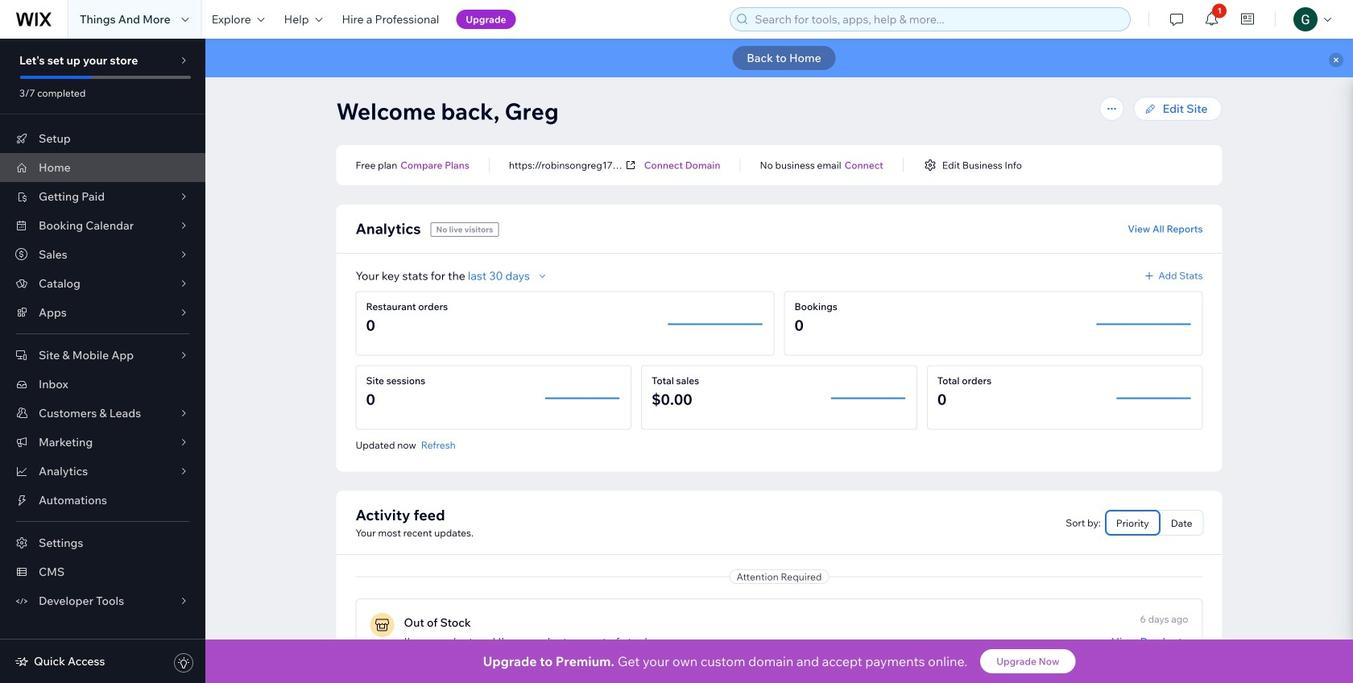 Task type: describe. For each thing, give the bounding box(es) containing it.
Search for tools, apps, help & more... field
[[750, 8, 1126, 31]]



Task type: vqa. For each thing, say whether or not it's contained in the screenshot.
Search for tools, apps, help & more... field
yes



Task type: locate. For each thing, give the bounding box(es) containing it.
sidebar element
[[0, 39, 205, 683]]

alert
[[205, 39, 1353, 77]]



